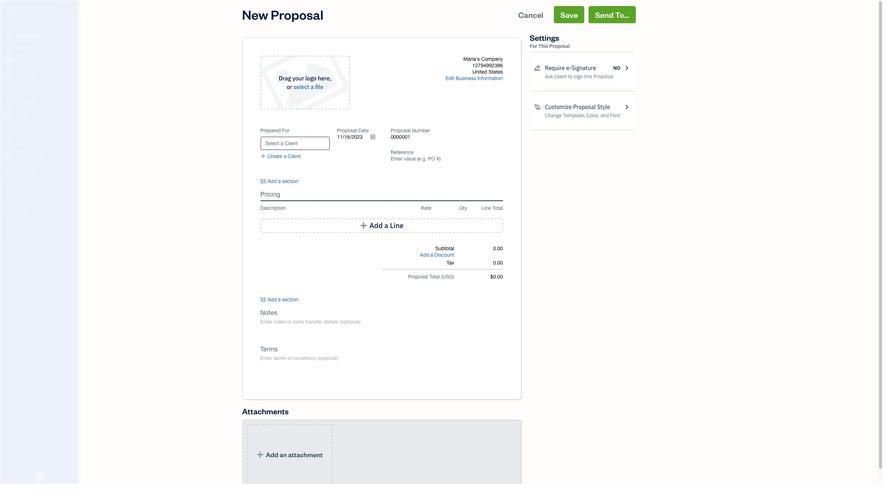 Task type: vqa. For each thing, say whether or not it's contained in the screenshot.
Information on the right of the page
yes



Task type: describe. For each thing, give the bounding box(es) containing it.
add an attachment button
[[247, 425, 332, 485]]

terms
[[260, 346, 278, 353]]

maria's company owner
[[6, 6, 51, 20]]

apps image
[[5, 185, 77, 191]]

2 add a section button from the top
[[260, 297, 319, 303]]

logo
[[305, 75, 317, 82]]

attachments
[[242, 407, 289, 417]]

section for first add a section dropdown button from the bottom of the page's newsection image
[[282, 297, 298, 303]]

plus image for add a line
[[360, 222, 368, 229]]

money image
[[5, 140, 13, 147]]

ask client to sign this proposal
[[545, 73, 614, 80]]

file
[[315, 83, 323, 91]]

Enter a Proposal # text field
[[391, 134, 411, 140]]

pricing
[[260, 191, 280, 198]]

prepared for
[[260, 128, 290, 133]]

chart image
[[5, 154, 13, 161]]

this
[[539, 43, 548, 49]]

proposal inside the settings for this proposal
[[549, 43, 570, 49]]

settings
[[530, 33, 559, 43]]

create a client button
[[260, 153, 301, 160]]

reference
[[391, 150, 414, 155]]

12794992386
[[472, 63, 503, 68]]

add inside subtotal add a discount tax
[[420, 252, 429, 258]]

e-
[[566, 64, 572, 72]]

font
[[610, 112, 620, 119]]

your
[[292, 75, 304, 82]]

business
[[456, 76, 476, 81]]

line total
[[482, 205, 503, 211]]

select
[[293, 83, 309, 91]]

Reference Number text field
[[391, 156, 441, 162]]

united
[[473, 69, 487, 75]]

create a client
[[268, 154, 301, 159]]

to...
[[615, 10, 629, 20]]

company for maria's company owner
[[26, 6, 51, 14]]

cancel button
[[512, 6, 550, 23]]

,
[[330, 75, 331, 82]]

no
[[613, 65, 621, 71]]

dashboard image
[[5, 31, 13, 38]]

edit business information button
[[446, 75, 503, 82]]

1 horizontal spatial line
[[482, 205, 491, 211]]

or
[[287, 83, 292, 91]]

owner
[[6, 14, 19, 20]]

style
[[597, 103, 610, 111]]

this
[[584, 73, 593, 80]]

section for second add a section dropdown button from the bottom of the page's newsection image
[[282, 179, 298, 184]]

newsection image for first add a section dropdown button from the bottom of the page
[[260, 297, 266, 303]]

2 0.00 from the top
[[493, 260, 503, 266]]

states
[[489, 69, 503, 75]]

a for first add a section dropdown button from the bottom of the page's newsection image
[[278, 297, 281, 303]]

expense image
[[5, 99, 13, 106]]

add a section for second add a section dropdown button from the bottom of the page's newsection image
[[268, 179, 298, 184]]

bank connections image
[[5, 220, 77, 225]]

1 add a section button from the top
[[260, 178, 319, 185]]

information
[[478, 76, 503, 81]]

total for line
[[492, 205, 503, 211]]

a inside drag your logo here , or select a file
[[311, 83, 314, 91]]

change template, color, and font
[[545, 112, 620, 119]]

send to... button
[[589, 6, 636, 23]]

paintbrush image
[[534, 103, 541, 111]]

add a line
[[370, 221, 404, 230]]

ask
[[545, 73, 553, 80]]

drag your logo here , or select a file
[[279, 75, 331, 91]]

a for the plus image in add a line button
[[384, 221, 388, 230]]



Task type: locate. For each thing, give the bounding box(es) containing it.
signature
[[572, 64, 596, 72]]

1 vertical spatial add a section button
[[260, 297, 319, 303]]

0 vertical spatial company
[[26, 6, 51, 14]]

maria's
[[6, 6, 25, 14], [463, 56, 480, 62]]

for for settings
[[530, 43, 537, 49]]

proposal total ( usd )
[[408, 274, 454, 280]]

1 vertical spatial company
[[481, 56, 503, 62]]

newsection image up 'pricing'
[[260, 178, 266, 185]]

new
[[242, 6, 268, 23]]

number
[[412, 128, 430, 133]]

add a section button
[[260, 178, 319, 185], [260, 297, 319, 303]]

here
[[318, 75, 330, 82]]

prepared
[[260, 128, 281, 133]]

total right qty
[[492, 205, 503, 211]]

timer image
[[5, 126, 13, 133]]

add a section for first add a section dropdown button from the bottom of the page's newsection image
[[268, 297, 298, 303]]

add
[[268, 179, 277, 184], [370, 221, 383, 230], [420, 252, 429, 258], [268, 297, 277, 303], [266, 451, 278, 459]]

cancel
[[518, 10, 543, 20]]

pencilsquiggly image
[[534, 64, 541, 72]]

company inside maria's company owner
[[26, 6, 51, 14]]

plus image left the add a line
[[360, 222, 368, 229]]

date
[[358, 128, 369, 133]]

chevronright image for no
[[623, 64, 630, 72]]

plus image for add an attachment
[[256, 452, 264, 459]]

qty
[[459, 205, 467, 211]]

for for prepared
[[282, 128, 290, 133]]

0 vertical spatial line
[[482, 205, 491, 211]]

an
[[280, 451, 287, 459]]

1 vertical spatial chevronright image
[[623, 103, 630, 111]]

company for maria's company 12794992386 united states edit business information
[[481, 56, 503, 62]]

for inside the settings for this proposal
[[530, 43, 537, 49]]

client
[[288, 154, 301, 159]]

settings for this proposal
[[530, 33, 570, 49]]

1 add a section from the top
[[268, 179, 298, 184]]

new proposal
[[242, 6, 323, 23]]

add a line button
[[260, 219, 503, 233]]

1 horizontal spatial total
[[492, 205, 503, 211]]

1 vertical spatial section
[[282, 297, 298, 303]]

plus image left an
[[256, 452, 264, 459]]

total for proposal
[[429, 274, 440, 280]]

proposal date
[[337, 128, 369, 133]]

for left this
[[530, 43, 537, 49]]

rate
[[421, 205, 431, 211]]

0 vertical spatial for
[[530, 43, 537, 49]]

1 vertical spatial line
[[390, 221, 404, 230]]

plus image for create a client
[[260, 153, 266, 160]]

payment image
[[5, 86, 13, 93]]

send
[[595, 10, 614, 20]]

client
[[554, 73, 567, 80]]

a inside button
[[284, 154, 286, 159]]

chevronright image right no
[[623, 64, 630, 72]]

plus image left create
[[260, 153, 266, 160]]

company
[[26, 6, 51, 14], [481, 56, 503, 62]]

and
[[601, 112, 609, 119]]

maria's up united
[[463, 56, 480, 62]]

a for the plus image associated with create a client
[[284, 154, 286, 159]]

add a section button up notes
[[260, 297, 319, 303]]

add a section up 'pricing'
[[268, 179, 298, 184]]

0 vertical spatial 0.00
[[493, 246, 503, 252]]

to
[[568, 73, 573, 80]]

1 newsection image from the top
[[260, 178, 266, 185]]

0 vertical spatial chevronright image
[[623, 64, 630, 72]]

1 vertical spatial total
[[429, 274, 440, 280]]

plus image inside add an attachment button
[[256, 452, 264, 459]]

a inside button
[[384, 221, 388, 230]]

1 section from the top
[[282, 179, 298, 184]]

total left (
[[429, 274, 440, 280]]

items and services image
[[5, 208, 77, 214]]

1 vertical spatial 0.00
[[493, 260, 503, 266]]

add a section button up 'pricing'
[[260, 178, 319, 185]]

maria's inside maria's company owner
[[6, 6, 25, 14]]

change
[[545, 112, 562, 119]]

description
[[260, 205, 286, 211]]

tax
[[447, 260, 454, 266]]

total
[[492, 205, 503, 211], [429, 274, 440, 280]]

discount
[[434, 252, 454, 258]]

0 horizontal spatial maria's
[[6, 6, 25, 14]]

subtotal add a discount tax
[[420, 246, 454, 266]]

color,
[[587, 112, 599, 119]]

notes
[[260, 309, 277, 317]]

create
[[268, 154, 282, 159]]

for
[[530, 43, 537, 49], [282, 128, 290, 133]]

usd
[[443, 274, 453, 280]]

require
[[545, 64, 565, 72]]

2 vertical spatial plus image
[[256, 452, 264, 459]]

subtotal
[[435, 246, 454, 252]]

1 horizontal spatial for
[[530, 43, 537, 49]]

$0.00
[[490, 274, 503, 280]]

settings image
[[5, 231, 77, 237]]

newsection image for second add a section dropdown button from the bottom of the page
[[260, 178, 266, 185]]

proposal
[[271, 6, 323, 23], [549, 43, 570, 49], [594, 73, 614, 80], [573, 103, 596, 111], [337, 128, 357, 133], [391, 128, 411, 133], [408, 274, 428, 280]]

maria's for maria's company owner
[[6, 6, 25, 14]]

project image
[[5, 113, 13, 120]]

report image
[[5, 167, 13, 174]]

(
[[441, 274, 443, 280]]

0 vertical spatial add a section button
[[260, 178, 319, 185]]

1 vertical spatial for
[[282, 128, 290, 133]]

send to...
[[595, 10, 629, 20]]

newsection image
[[260, 178, 266, 185], [260, 297, 266, 303]]

edit
[[446, 76, 454, 81]]

line inside button
[[390, 221, 404, 230]]

add an attachment
[[266, 451, 323, 459]]

1 vertical spatial newsection image
[[260, 297, 266, 303]]

company inside maria's company 12794992386 united states edit business information
[[481, 56, 503, 62]]

newsection image up notes
[[260, 297, 266, 303]]

0 vertical spatial total
[[492, 205, 503, 211]]

freshbooks image
[[34, 473, 45, 482]]

chevronright image right style
[[623, 103, 630, 111]]

1 vertical spatial add a section
[[268, 297, 298, 303]]

chevronright image for customize proposal style
[[623, 103, 630, 111]]

plus image inside add a line button
[[360, 222, 368, 229]]

Client text field
[[261, 137, 329, 150]]

require e-signature
[[545, 64, 596, 72]]

customize
[[545, 103, 572, 111]]

drag
[[279, 75, 291, 82]]

0.00
[[493, 246, 503, 252], [493, 260, 503, 266]]

maria's company 12794992386 united states edit business information
[[446, 56, 503, 81]]

1 chevronright image from the top
[[623, 64, 630, 72]]

add a discount button
[[420, 252, 454, 258]]

1 vertical spatial maria's
[[463, 56, 480, 62]]

1 horizontal spatial maria's
[[463, 56, 480, 62]]

add a section up notes
[[268, 297, 298, 303]]

proposal number
[[391, 128, 430, 133]]

customize proposal style
[[545, 103, 610, 111]]

estimate image
[[5, 58, 13, 65]]

0 horizontal spatial company
[[26, 6, 51, 14]]

2 add a section from the top
[[268, 297, 298, 303]]

chevronright image
[[623, 64, 630, 72], [623, 103, 630, 111]]

template,
[[563, 112, 585, 119]]

sign
[[574, 73, 583, 80]]

0 vertical spatial newsection image
[[260, 178, 266, 185]]

team members image
[[5, 197, 77, 203]]

add a section
[[268, 179, 298, 184], [268, 297, 298, 303]]

section
[[282, 179, 298, 184], [282, 297, 298, 303]]

attachment
[[288, 451, 323, 459]]

0 horizontal spatial for
[[282, 128, 290, 133]]

1 horizontal spatial company
[[481, 56, 503, 62]]

0 vertical spatial add a section
[[268, 179, 298, 184]]

0 horizontal spatial total
[[429, 274, 440, 280]]

a for second add a section dropdown button from the bottom of the page's newsection image
[[278, 179, 281, 184]]

2 chevronright image from the top
[[623, 103, 630, 111]]

maria's for maria's company 12794992386 united states edit business information
[[463, 56, 480, 62]]

plus image
[[260, 153, 266, 160], [360, 222, 368, 229], [256, 452, 264, 459]]

maria's up owner
[[6, 6, 25, 14]]

save
[[561, 10, 578, 20]]

invoice image
[[5, 72, 13, 79]]

)
[[453, 274, 454, 280]]

a
[[311, 83, 314, 91], [284, 154, 286, 159], [278, 179, 281, 184], [384, 221, 388, 230], [430, 252, 433, 258], [278, 297, 281, 303]]

main element
[[0, 0, 97, 485]]

Estimate date in MM/DD/YYYY format text field
[[337, 134, 380, 140]]

0 vertical spatial section
[[282, 179, 298, 184]]

client image
[[5, 45, 13, 52]]

1 vertical spatial plus image
[[360, 222, 368, 229]]

0 horizontal spatial line
[[390, 221, 404, 230]]

a inside subtotal add a discount tax
[[430, 252, 433, 258]]

maria's inside maria's company 12794992386 united states edit business information
[[463, 56, 480, 62]]

save button
[[554, 6, 585, 23]]

0 vertical spatial maria's
[[6, 6, 25, 14]]

0 vertical spatial plus image
[[260, 153, 266, 160]]

2 section from the top
[[282, 297, 298, 303]]

line
[[482, 205, 491, 211], [390, 221, 404, 230]]

2 newsection image from the top
[[260, 297, 266, 303]]

for right prepared
[[282, 128, 290, 133]]

1 0.00 from the top
[[493, 246, 503, 252]]



